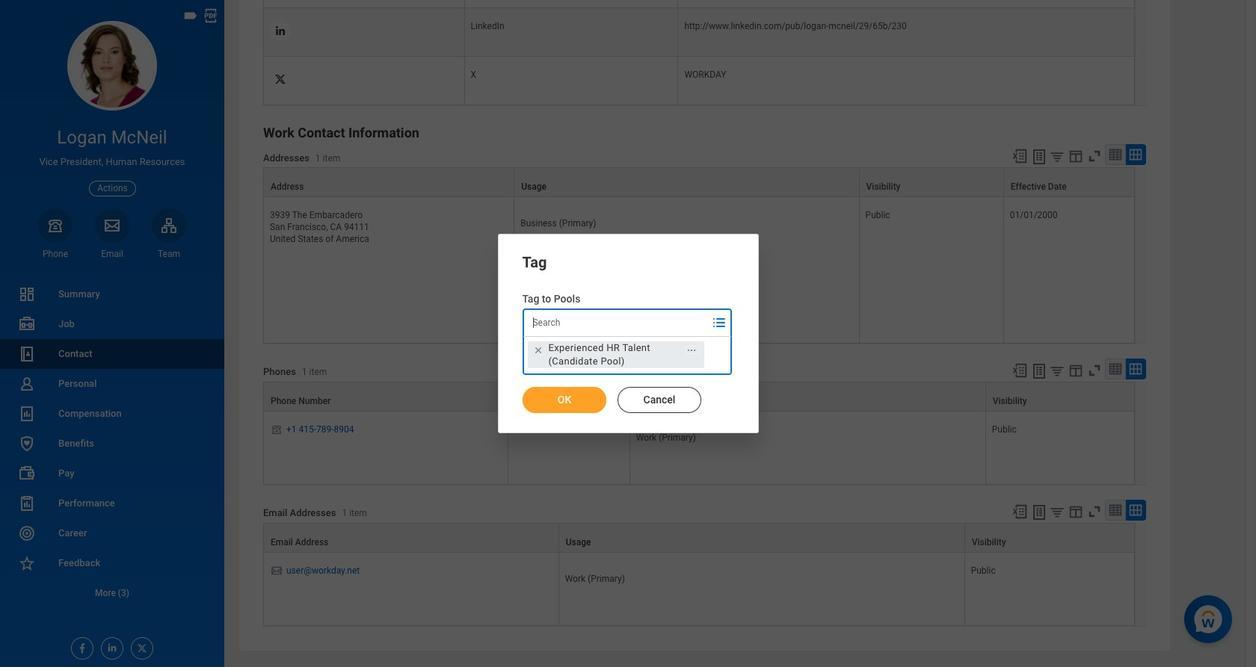 Task type: locate. For each thing, give the bounding box(es) containing it.
usage button
[[515, 168, 859, 197], [630, 383, 985, 411], [559, 524, 964, 552]]

linkedin image
[[274, 24, 287, 38]]

expand table image for addresses
[[1128, 147, 1143, 162]]

email address button
[[264, 524, 558, 552]]

expand table image up effective date popup button
[[1128, 147, 1143, 162]]

email for addresses
[[263, 508, 287, 519]]

2 vertical spatial item
[[349, 509, 367, 519]]

email address
[[271, 538, 329, 548]]

actions button
[[89, 181, 136, 196]]

performance image
[[18, 495, 36, 513]]

email logan mcneil element
[[95, 248, 129, 260]]

1 for addresses
[[315, 153, 321, 163]]

contact up "personal"
[[58, 348, 92, 360]]

select to filter grid data image right export to worksheets icon
[[1049, 149, 1066, 165]]

0 vertical spatial work
[[263, 125, 295, 141]]

click to view/edit grid preferences image
[[1068, 148, 1084, 165], [1068, 363, 1084, 379], [1068, 504, 1084, 520]]

addresses up the email address
[[290, 508, 336, 519]]

addresses
[[263, 152, 309, 163], [290, 508, 336, 519]]

1 vertical spatial 1
[[302, 367, 307, 378]]

1 vertical spatial address
[[547, 321, 579, 331]]

2 vertical spatial (primary)
[[588, 574, 625, 585]]

mail image
[[103, 217, 121, 235]]

benefits image
[[18, 435, 36, 453]]

navigation pane region
[[0, 0, 224, 668]]

7 row from the top
[[263, 412, 1135, 485]]

visibility button
[[860, 168, 1003, 197], [986, 383, 1134, 411], [965, 524, 1134, 552]]

select to filter grid data image
[[1049, 149, 1066, 165], [1049, 363, 1066, 379]]

address up experienced on the bottom of page
[[547, 321, 579, 331]]

pay image
[[18, 465, 36, 483]]

export to worksheets image for 1
[[1030, 363, 1048, 380]]

benefits
[[58, 438, 94, 449]]

8 row from the top
[[263, 523, 1135, 553]]

email up the email address
[[263, 508, 287, 519]]

tag for tag to pools
[[522, 293, 539, 305]]

1 horizontal spatial work (primary) element
[[636, 430, 696, 443]]

address inside popup button
[[295, 538, 329, 548]]

0 vertical spatial item
[[323, 153, 340, 163]]

select to filter grid data image for addresses
[[1049, 149, 1066, 165]]

toolbar for email addresses
[[1005, 500, 1146, 523]]

click to view/edit grid preferences image right select to filter grid data icon
[[1068, 504, 1084, 520]]

1 vertical spatial select to filter grid data image
[[1049, 363, 1066, 379]]

pay
[[58, 468, 74, 479]]

1 vertical spatial work
[[636, 433, 657, 443]]

1 horizontal spatial usage
[[566, 538, 591, 548]]

embarcadero
[[309, 210, 363, 221]]

1 vertical spatial item
[[309, 367, 327, 378]]

export to worksheets image
[[1030, 363, 1048, 380], [1030, 504, 1048, 522]]

shipping element
[[521, 299, 555, 313]]

2 horizontal spatial 1
[[342, 509, 347, 519]]

address inside popup button
[[271, 182, 304, 192]]

1 down work contact information
[[315, 153, 321, 163]]

0 vertical spatial visibility button
[[860, 168, 1003, 197]]

Tag to Pools field
[[523, 310, 729, 337]]

3 cell from the left
[[679, 0, 1135, 8]]

1 for phones
[[302, 367, 307, 378]]

2 vertical spatial address
[[295, 538, 329, 548]]

pool)
[[601, 356, 625, 367]]

1 right phones
[[302, 367, 307, 378]]

phone button
[[38, 208, 73, 260]]

2 vertical spatial usage
[[566, 538, 591, 548]]

work
[[263, 125, 295, 141], [636, 433, 657, 443], [565, 574, 586, 585]]

1 vertical spatial work (primary) element
[[565, 571, 625, 585]]

x
[[471, 70, 476, 80]]

2 row from the top
[[263, 8, 1135, 57]]

1 horizontal spatial phone image
[[270, 424, 283, 436]]

ca
[[330, 222, 342, 233]]

region
[[522, 376, 734, 415]]

work contact information
[[263, 125, 419, 141]]

feedback
[[58, 558, 100, 569]]

1 horizontal spatial work (primary)
[[636, 433, 696, 443]]

social media x image
[[274, 73, 287, 86]]

row containing linkedin
[[263, 8, 1135, 57]]

phone image up phone logan mcneil element
[[45, 217, 66, 235]]

logan
[[57, 127, 107, 148]]

(candidate
[[549, 356, 598, 367]]

1 vertical spatial work (primary)
[[565, 574, 625, 585]]

0 vertical spatial tag
[[522, 253, 547, 271]]

fullscreen image right select to filter grid data icon
[[1087, 504, 1103, 520]]

2 vertical spatial 1
[[342, 509, 347, 519]]

0 vertical spatial phone image
[[45, 217, 66, 235]]

team
[[158, 249, 180, 259]]

0 vertical spatial usage
[[521, 182, 547, 192]]

item for addresses
[[323, 153, 340, 163]]

personal image
[[18, 375, 36, 393]]

visibility for 1
[[866, 182, 901, 192]]

phone image
[[45, 217, 66, 235], [270, 424, 283, 436]]

address up user@workday.net link
[[295, 538, 329, 548]]

contact up addresses 1 item
[[298, 125, 345, 141]]

resources
[[140, 156, 185, 168]]

0 vertical spatial table image
[[1108, 147, 1123, 162]]

table image left expand table icon
[[1108, 503, 1123, 518]]

performance
[[58, 498, 115, 509]]

view printable version (pdf) image
[[203, 7, 219, 24]]

logan mcneil
[[57, 127, 167, 148]]

click to view/edit grid preferences image for email addresses
[[1068, 504, 1084, 520]]

1 up user@workday.net link
[[342, 509, 347, 519]]

1 export to worksheets image from the top
[[1030, 363, 1048, 380]]

0 vertical spatial public
[[866, 210, 890, 221]]

item inside email addresses 1 item
[[349, 509, 367, 519]]

0 vertical spatial email
[[101, 249, 123, 259]]

talent
[[622, 343, 651, 354]]

0 vertical spatial visibility
[[866, 182, 901, 192]]

ok button
[[522, 388, 606, 414]]

click to view/edit grid preferences image left table icon
[[1068, 363, 1084, 379]]

(primary)
[[559, 219, 596, 229], [659, 433, 696, 443], [588, 574, 625, 585]]

user@workday.net
[[286, 566, 360, 576]]

list
[[0, 280, 224, 609]]

item up number
[[309, 367, 327, 378]]

0 vertical spatial select to filter grid data image
[[1049, 149, 1066, 165]]

0 horizontal spatial contact
[[58, 348, 92, 360]]

row
[[263, 0, 1135, 8], [263, 8, 1135, 57], [263, 57, 1135, 106], [263, 168, 1135, 198], [263, 198, 1135, 344], [263, 382, 1135, 412], [263, 412, 1135, 485], [263, 523, 1135, 553], [263, 553, 1135, 626]]

0 vertical spatial address
[[271, 182, 304, 192]]

01/01/2000
[[1010, 210, 1058, 221]]

item down work contact information
[[323, 153, 340, 163]]

cancel button
[[617, 388, 701, 414]]

2 vertical spatial email
[[271, 538, 293, 548]]

1 vertical spatial table image
[[1108, 503, 1123, 518]]

0 horizontal spatial phone image
[[45, 217, 66, 235]]

summary
[[58, 289, 100, 300]]

1 vertical spatial tag
[[522, 293, 539, 305]]

toolbar
[[1005, 144, 1146, 168], [1005, 359, 1146, 382], [1005, 500, 1146, 523]]

1 inside email addresses 1 item
[[342, 509, 347, 519]]

item inside addresses 1 item
[[323, 153, 340, 163]]

address
[[271, 182, 304, 192], [547, 321, 579, 331], [295, 538, 329, 548]]

san
[[270, 222, 285, 233]]

1 vertical spatial expand table image
[[1128, 362, 1143, 377]]

expand table image for phones
[[1128, 362, 1143, 377]]

fullscreen image left table icon
[[1087, 363, 1103, 379]]

1 tag from the top
[[522, 253, 547, 271]]

effective date button
[[1004, 168, 1134, 197]]

prompts image
[[710, 314, 728, 332]]

fullscreen image
[[1087, 148, 1103, 165], [1087, 363, 1103, 379], [1087, 504, 1103, 520]]

1 vertical spatial (primary)
[[659, 433, 696, 443]]

1 vertical spatial addresses
[[290, 508, 336, 519]]

row containing email address
[[263, 523, 1135, 553]]

user@workday.net link
[[286, 563, 360, 576]]

0 vertical spatial export to excel image
[[1012, 148, 1028, 165]]

415-
[[299, 425, 316, 435]]

email addresses 1 item
[[263, 508, 367, 519]]

0 vertical spatial expand table image
[[1128, 147, 1143, 162]]

linkedin
[[471, 21, 504, 32]]

2 horizontal spatial usage
[[637, 396, 662, 407]]

click to view/edit grid preferences image up effective date popup button
[[1068, 148, 1084, 165]]

2 tag from the top
[[522, 293, 539, 305]]

1 inside addresses 1 item
[[315, 153, 321, 163]]

expand table image right table icon
[[1128, 362, 1143, 377]]

contact image
[[18, 345, 36, 363]]

public element
[[866, 207, 890, 221], [992, 422, 1017, 435], [971, 563, 996, 576]]

export to excel image
[[1012, 148, 1028, 165], [1012, 363, 1028, 379], [1012, 504, 1028, 520]]

1 vertical spatial usage button
[[630, 383, 985, 411]]

2 vertical spatial usage button
[[559, 524, 964, 552]]

item for phones
[[309, 367, 327, 378]]

fullscreen image for addresses
[[1087, 148, 1103, 165]]

2 vertical spatial click to view/edit grid preferences image
[[1068, 504, 1084, 520]]

6 row from the top
[[263, 382, 1135, 412]]

information
[[348, 125, 419, 141]]

0 horizontal spatial work (primary) element
[[565, 571, 625, 585]]

row containing x
[[263, 57, 1135, 106]]

2 horizontal spatial work
[[636, 433, 657, 443]]

2 vertical spatial visibility
[[972, 538, 1006, 548]]

hr
[[607, 343, 620, 354]]

mcneil/29/65b/230
[[829, 21, 907, 32]]

phone up summary
[[43, 249, 68, 259]]

email up mail image
[[271, 538, 293, 548]]

0 vertical spatial export to worksheets image
[[1030, 363, 1048, 380]]

expand table image
[[1128, 147, 1143, 162], [1128, 362, 1143, 377]]

business (primary)
[[521, 219, 596, 229]]

1 inside phones 1 item
[[302, 367, 307, 378]]

1
[[315, 153, 321, 163], [302, 367, 307, 378], [342, 509, 347, 519]]

table image
[[1108, 362, 1123, 377]]

phone inside phone number popup button
[[271, 396, 296, 407]]

email down mail icon
[[101, 249, 123, 259]]

1 horizontal spatial phone
[[271, 396, 296, 407]]

francisco,
[[287, 222, 328, 233]]

visibility for addresses
[[972, 538, 1006, 548]]

0 vertical spatial click to view/edit grid preferences image
[[1068, 148, 1084, 165]]

tag
[[522, 253, 547, 271], [522, 293, 539, 305]]

0 horizontal spatial work (primary)
[[565, 574, 625, 585]]

personal link
[[0, 369, 224, 399]]

linkedin image
[[102, 639, 118, 654]]

1 vertical spatial click to view/edit grid preferences image
[[1068, 363, 1084, 379]]

email inside popup button
[[271, 538, 293, 548]]

0 vertical spatial fullscreen image
[[1087, 148, 1103, 165]]

pools
[[554, 293, 581, 305]]

usage
[[521, 182, 547, 192], [637, 396, 662, 407], [566, 538, 591, 548]]

0 vertical spatial toolbar
[[1005, 144, 1146, 168]]

0 vertical spatial 1
[[315, 153, 321, 163]]

career link
[[0, 519, 224, 549]]

job image
[[18, 316, 36, 334]]

0 vertical spatial contact
[[298, 125, 345, 141]]

phone up +1
[[271, 396, 296, 407]]

facebook image
[[72, 639, 88, 655]]

item inside phones 1 item
[[309, 367, 327, 378]]

4 row from the top
[[263, 168, 1135, 198]]

0 vertical spatial phone
[[43, 249, 68, 259]]

table image up effective date popup button
[[1108, 147, 1123, 162]]

9 row from the top
[[263, 553, 1135, 626]]

expand table image
[[1128, 503, 1143, 518]]

1 row from the top
[[263, 0, 1135, 8]]

1 vertical spatial toolbar
[[1005, 359, 1146, 382]]

phone inside phone logan mcneil element
[[43, 249, 68, 259]]

row containing user@workday.net
[[263, 553, 1135, 626]]

benefits link
[[0, 429, 224, 459]]

3 row from the top
[[263, 57, 1135, 106]]

vice president, human resources
[[39, 156, 185, 168]]

usage button for addresses
[[559, 524, 964, 552]]

0 horizontal spatial usage
[[521, 182, 547, 192]]

mail image
[[270, 565, 283, 577]]

phone
[[43, 249, 68, 259], [271, 396, 296, 407]]

0 vertical spatial (primary)
[[559, 219, 596, 229]]

tag for tag
[[522, 253, 547, 271]]

to
[[542, 293, 551, 305]]

table image
[[1108, 147, 1123, 162], [1108, 503, 1123, 518]]

list containing summary
[[0, 280, 224, 609]]

2 export to worksheets image from the top
[[1030, 504, 1048, 522]]

remit to element
[[521, 281, 556, 294]]

2 vertical spatial toolbar
[[1005, 500, 1146, 523]]

address inside items selected list
[[547, 321, 579, 331]]

1 vertical spatial export to excel image
[[1012, 363, 1028, 379]]

1 horizontal spatial 1
[[315, 153, 321, 163]]

click to view/edit grid preferences image for phones
[[1068, 363, 1084, 379]]

1 vertical spatial public element
[[992, 422, 1017, 435]]

address up 3939
[[271, 182, 304, 192]]

addresses up 3939
[[263, 152, 309, 163]]

3939
[[270, 210, 290, 221]]

0 horizontal spatial phone
[[43, 249, 68, 259]]

work (primary) for topmost work (primary) element
[[636, 433, 696, 443]]

row containing 3939 the embarcadero
[[263, 198, 1135, 344]]

email inside "element"
[[101, 249, 123, 259]]

0 vertical spatial work (primary)
[[636, 433, 696, 443]]

fullscreen image up effective date popup button
[[1087, 148, 1103, 165]]

item up email address popup button
[[349, 509, 367, 519]]

work (primary)
[[636, 433, 696, 443], [565, 574, 625, 585]]

contact
[[298, 125, 345, 141], [58, 348, 92, 360]]

shipping
[[521, 302, 555, 313]]

1 vertical spatial public
[[992, 425, 1017, 435]]

feedback link
[[0, 549, 224, 579]]

select to filter grid data image left table icon
[[1049, 363, 1066, 379]]

0 vertical spatial addresses
[[263, 152, 309, 163]]

mobile link
[[515, 422, 542, 435]]

0 vertical spatial usage button
[[515, 168, 859, 197]]

1 horizontal spatial contact
[[298, 125, 345, 141]]

the
[[292, 210, 307, 221]]

2 vertical spatial fullscreen image
[[1087, 504, 1103, 520]]

0 horizontal spatial work
[[263, 125, 295, 141]]

experienced hr talent (candidate pool) element
[[549, 342, 678, 369]]

workday
[[685, 70, 726, 80]]

0 horizontal spatial 1
[[302, 367, 307, 378]]

2 vertical spatial work
[[565, 574, 586, 585]]

1 vertical spatial phone image
[[270, 424, 283, 436]]

1 vertical spatial export to worksheets image
[[1030, 504, 1048, 522]]

+1 415-789-8904
[[286, 425, 354, 435]]

2 vertical spatial export to excel image
[[1012, 504, 1028, 520]]

2 vertical spatial visibility button
[[965, 524, 1134, 552]]

billing element
[[521, 244, 545, 257]]

1 vertical spatial fullscreen image
[[1087, 363, 1103, 379]]

export to worksheets image
[[1030, 148, 1048, 166]]

cell
[[263, 0, 465, 8], [465, 0, 679, 8], [679, 0, 1135, 8]]

work (primary) element
[[636, 430, 696, 443], [565, 571, 625, 585]]

5 row from the top
[[263, 198, 1135, 344]]

1 vertical spatial email
[[263, 508, 287, 519]]

(primary) for topmost work (primary) element
[[659, 433, 696, 443]]

remit
[[521, 284, 544, 294]]

1 vertical spatial phone
[[271, 396, 296, 407]]

phone image left +1
[[270, 424, 283, 436]]

1 vertical spatial contact
[[58, 348, 92, 360]]

email
[[101, 249, 123, 259], [263, 508, 287, 519], [271, 538, 293, 548]]



Task type: describe. For each thing, give the bounding box(es) containing it.
phone number button
[[264, 383, 508, 411]]

region containing ok
[[522, 376, 734, 415]]

toolbar for phones
[[1005, 359, 1146, 382]]

export to excel image for email addresses
[[1012, 504, 1028, 520]]

tag to pools
[[522, 293, 581, 305]]

row containing phone number
[[263, 382, 1135, 412]]

of
[[326, 234, 334, 245]]

contact link
[[0, 339, 224, 369]]

click to view/edit grid preferences image for addresses
[[1068, 148, 1084, 165]]

8904
[[334, 425, 354, 435]]

work (primary) for the bottommost work (primary) element
[[565, 574, 625, 585]]

compensation image
[[18, 405, 36, 423]]

effective
[[1011, 182, 1046, 192]]

feedback image
[[18, 555, 36, 573]]

team link
[[152, 208, 186, 260]]

table image for 1
[[1108, 147, 1123, 162]]

president,
[[60, 156, 103, 168]]

address for email address
[[295, 538, 329, 548]]

0 vertical spatial public element
[[866, 207, 890, 221]]

x image
[[132, 639, 148, 655]]

1 vertical spatial visibility button
[[986, 383, 1134, 411]]

phone logan mcneil element
[[38, 248, 73, 260]]

experienced
[[549, 343, 604, 354]]

device
[[516, 396, 542, 407]]

phones
[[263, 367, 296, 378]]

mobile
[[515, 425, 542, 435]]

http://www.linkedin.com/pub/logan-mcneil/29/65b/230
[[685, 21, 907, 32]]

http://www.linkedin.com/pub/logan-
[[685, 21, 829, 32]]

job link
[[0, 310, 224, 339]]

experienced hr talent (candidate pool)
[[549, 343, 651, 367]]

america
[[336, 234, 369, 245]]

address for street address
[[547, 321, 579, 331]]

personal
[[58, 378, 97, 390]]

1 vertical spatial visibility
[[993, 396, 1027, 407]]

email button
[[95, 208, 129, 260]]

workday assistant region
[[1185, 590, 1238, 644]]

remit to
[[521, 284, 556, 294]]

table image for addresses
[[1108, 503, 1123, 518]]

cancel
[[643, 394, 675, 406]]

0 vertical spatial work (primary) element
[[636, 430, 696, 443]]

select to filter grid data image for phones
[[1049, 363, 1066, 379]]

usage for addresses
[[566, 538, 591, 548]]

ok
[[557, 394, 571, 406]]

row containing address
[[263, 168, 1135, 198]]

2 cell from the left
[[465, 0, 679, 8]]

experienced hr talent (candidate pool), press delete to clear value. option
[[528, 342, 704, 369]]

1 horizontal spatial work
[[565, 574, 586, 585]]

3939 the embarcadero san francisco, ca 94111 united states of america
[[270, 210, 369, 245]]

human
[[106, 156, 137, 168]]

+1 415-789-8904 link
[[286, 422, 354, 435]]

(primary) for business (primary) element
[[559, 219, 596, 229]]

fullscreen image for phones
[[1087, 363, 1103, 379]]

usage for 1
[[521, 182, 547, 192]]

tag image
[[182, 7, 199, 24]]

1 cell from the left
[[263, 0, 465, 8]]

2 vertical spatial public element
[[971, 563, 996, 576]]

related actions image
[[686, 346, 697, 356]]

career image
[[18, 525, 36, 543]]

fullscreen image for email addresses
[[1087, 504, 1103, 520]]

pay link
[[0, 459, 224, 489]]

usage button for 1
[[515, 168, 859, 197]]

business (primary) element
[[521, 216, 596, 229]]

to
[[546, 284, 556, 294]]

vice
[[39, 156, 58, 168]]

phone number
[[271, 396, 331, 407]]

phone image inside popup button
[[45, 217, 66, 235]]

device button
[[509, 383, 629, 411]]

billing
[[521, 247, 545, 257]]

job
[[58, 319, 75, 330]]

(primary) for the bottommost work (primary) element
[[588, 574, 625, 585]]

mcneil
[[111, 127, 167, 148]]

email for address
[[271, 538, 293, 548]]

team logan mcneil element
[[152, 248, 186, 260]]

x small image
[[531, 343, 546, 358]]

export to worksheets image for addresses
[[1030, 504, 1048, 522]]

row containing +1 415-789-8904
[[263, 412, 1135, 485]]

united
[[270, 234, 296, 245]]

summary link
[[0, 280, 224, 310]]

view team image
[[160, 217, 178, 235]]

addresses 1 item
[[263, 152, 340, 163]]

toolbar for addresses
[[1005, 144, 1146, 168]]

compensation link
[[0, 399, 224, 429]]

2 vertical spatial public
[[971, 566, 996, 576]]

actions
[[97, 183, 128, 193]]

performance link
[[0, 489, 224, 519]]

career
[[58, 528, 87, 539]]

789-
[[316, 425, 334, 435]]

effective date
[[1011, 182, 1067, 192]]

street address
[[521, 321, 579, 331]]

street address element
[[521, 318, 579, 331]]

visibility button for 1
[[860, 168, 1003, 197]]

number
[[299, 396, 331, 407]]

items selected list
[[521, 244, 603, 334]]

street
[[521, 321, 544, 331]]

phone for phone
[[43, 249, 68, 259]]

date
[[1048, 182, 1067, 192]]

export to excel image for addresses
[[1012, 148, 1028, 165]]

94111
[[344, 222, 369, 233]]

contact inside contact link
[[58, 348, 92, 360]]

mailing
[[521, 265, 550, 276]]

select to filter grid data image
[[1049, 505, 1066, 520]]

mailing element
[[521, 262, 550, 276]]

summary image
[[18, 286, 36, 304]]

phone for phone number
[[271, 396, 296, 407]]

export to excel image for phones
[[1012, 363, 1028, 379]]

visibility button for addresses
[[965, 524, 1134, 552]]

+1
[[286, 425, 297, 435]]

phones 1 item
[[263, 367, 327, 378]]

compensation
[[58, 408, 122, 420]]

states
[[298, 234, 323, 245]]

1 vertical spatial usage
[[637, 396, 662, 407]]



Task type: vqa. For each thing, say whether or not it's contained in the screenshot.
Ok
yes



